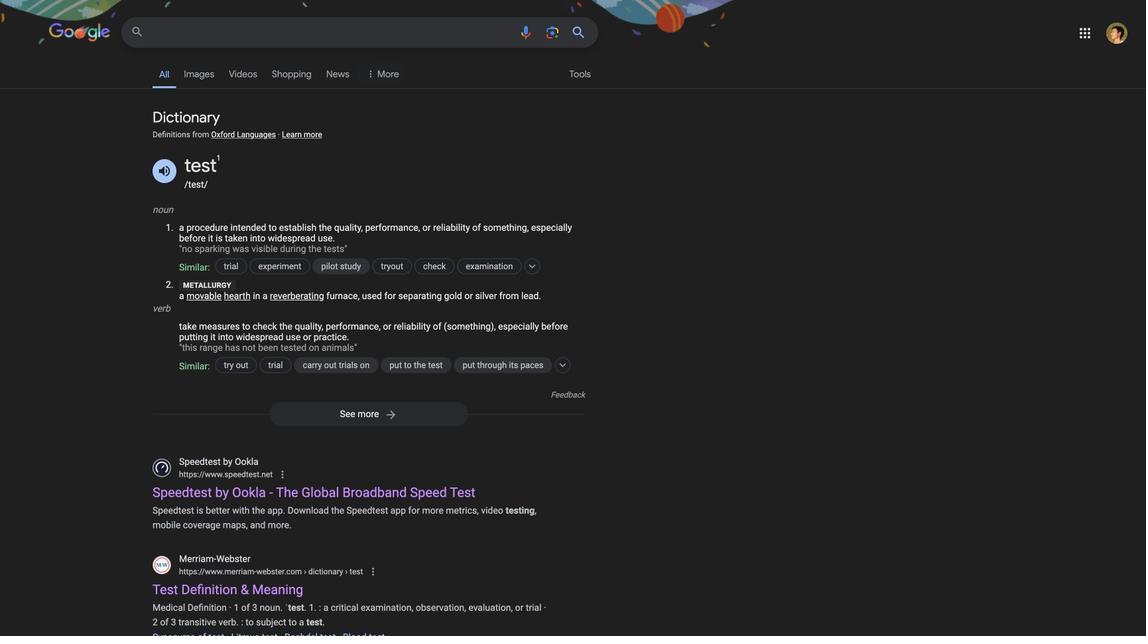 Task type: locate. For each thing, give the bounding box(es) containing it.
list
[[153, 58, 404, 88], [179, 254, 585, 342], [179, 353, 585, 441]]

heading
[[153, 108, 220, 127]]

search by voice image
[[518, 25, 534, 40]]

Search text field
[[153, 18, 510, 47]]

None text field
[[302, 567, 363, 577]]

2024 icc men's t20 world cup image
[[49, 23, 110, 44]]

None text field
[[179, 469, 273, 480], [179, 566, 363, 578], [179, 469, 273, 480], [179, 566, 363, 578]]

0 vertical spatial list
[[153, 58, 404, 88]]

None search field
[[0, 17, 598, 48]]

list item
[[215, 254, 266, 277], [250, 254, 329, 277], [313, 254, 388, 277], [372, 254, 431, 277], [415, 254, 473, 277], [457, 254, 540, 277], [215, 353, 276, 376], [260, 353, 310, 376], [294, 353, 397, 376], [381, 353, 470, 376], [454, 353, 571, 376]]



Task type: describe. For each thing, give the bounding box(es) containing it.
1 vertical spatial list
[[179, 254, 585, 342]]

search by image image
[[545, 25, 561, 40]]

2 vertical spatial list
[[179, 353, 585, 441]]



Task type: vqa. For each thing, say whether or not it's contained in the screenshot.
the top list
yes



